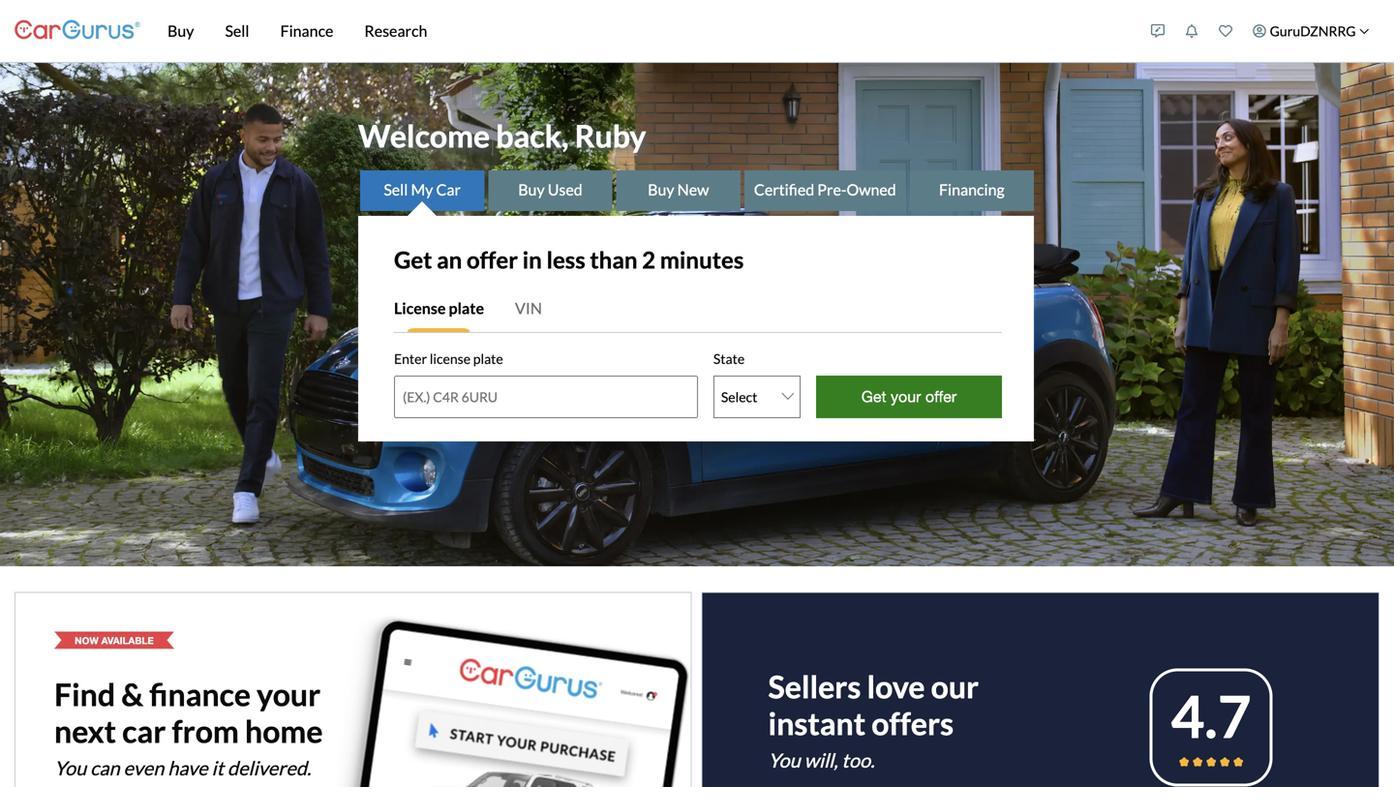 Task type: describe. For each thing, give the bounding box(es) containing it.
buy used
[[518, 180, 583, 199]]

welcome
[[358, 117, 490, 155]]

less
[[547, 246, 586, 274]]

than
[[590, 246, 638, 274]]

home
[[245, 712, 323, 750]]

finance
[[149, 676, 251, 713]]

buy for buy
[[168, 21, 194, 40]]

chevron down image
[[1360, 26, 1370, 36]]

will,
[[804, 749, 838, 772]]

now available
[[75, 635, 154, 646]]

gurudznrrg menu
[[1141, 4, 1380, 58]]

enter license plate
[[394, 350, 503, 367]]

license
[[394, 299, 446, 317]]

4.7
[[1171, 681, 1252, 751]]

research button
[[349, 0, 443, 62]]

offers
[[872, 705, 954, 742]]

your inside find & finance your next car from home you can even have it delivered.
[[257, 676, 321, 713]]

get an offer in less than 2 minutes
[[394, 246, 744, 274]]

buy for buy new
[[648, 180, 675, 199]]

enter
[[394, 350, 427, 367]]

open notifications image
[[1185, 24, 1199, 38]]

our
[[931, 668, 979, 705]]

find & finance your next car from home you can even have it delivered.
[[54, 676, 323, 780]]

sell for sell
[[225, 21, 249, 40]]

car
[[436, 180, 461, 199]]

owned
[[847, 180, 896, 199]]

add a car review image
[[1152, 24, 1165, 38]]

1 vertical spatial plate
[[473, 350, 503, 367]]

now
[[75, 635, 99, 646]]

have
[[168, 757, 208, 780]]

it
[[212, 757, 224, 780]]

get your offer
[[862, 388, 957, 406]]

sell for sell my car
[[384, 180, 408, 199]]

offer for your
[[926, 388, 957, 406]]

from
[[172, 712, 239, 750]]

minutes
[[660, 246, 744, 274]]

gurudznrrg button
[[1243, 4, 1380, 58]]

0 vertical spatial plate
[[449, 299, 484, 317]]

in
[[523, 246, 542, 274]]

available
[[101, 635, 154, 646]]

you inside sellers love our instant offers you will, too.
[[768, 749, 801, 772]]

find
[[54, 676, 115, 713]]

cargurus logo homepage link image
[[15, 3, 140, 59]]



Task type: locate. For each thing, give the bounding box(es) containing it.
1 vertical spatial sell
[[384, 180, 408, 199]]

menu bar
[[140, 0, 1141, 62]]

license
[[430, 350, 471, 367]]

0 vertical spatial your
[[891, 388, 921, 406]]

my
[[411, 180, 433, 199]]

sell left my
[[384, 180, 408, 199]]

1 horizontal spatial buy
[[518, 180, 545, 199]]

used
[[548, 180, 583, 199]]

1 vertical spatial get
[[862, 388, 887, 406]]

1 horizontal spatial offer
[[926, 388, 957, 406]]

saved cars image
[[1219, 24, 1233, 38]]

0 horizontal spatial buy
[[168, 21, 194, 40]]

delivered.
[[227, 757, 311, 780]]

you left will,
[[768, 749, 801, 772]]

0 horizontal spatial sell
[[225, 21, 249, 40]]

get
[[394, 246, 432, 274], [862, 388, 887, 406]]

1 horizontal spatial get
[[862, 388, 887, 406]]

0 vertical spatial get
[[394, 246, 432, 274]]

cargurus logo homepage link link
[[15, 3, 140, 59]]

ruby
[[575, 117, 646, 155]]

0 horizontal spatial you
[[54, 757, 86, 780]]

too.
[[842, 749, 875, 772]]

buy inside popup button
[[168, 21, 194, 40]]

back,
[[496, 117, 569, 155]]

1 horizontal spatial sell
[[384, 180, 408, 199]]

0 horizontal spatial offer
[[467, 246, 518, 274]]

plate right license
[[473, 350, 503, 367]]

your inside get your offer button
[[891, 388, 921, 406]]

plate right license at the top of page
[[449, 299, 484, 317]]

financing
[[939, 180, 1005, 199]]

sellers love our instant offers you will, too.
[[768, 668, 979, 772]]

get inside button
[[862, 388, 887, 406]]

finance button
[[265, 0, 349, 62]]

love
[[867, 668, 925, 705]]

research
[[365, 21, 427, 40]]

your
[[891, 388, 921, 406], [257, 676, 321, 713]]

you left can
[[54, 757, 86, 780]]

sell button
[[210, 0, 265, 62]]

finance
[[280, 21, 334, 40]]

0 vertical spatial sell
[[225, 21, 249, 40]]

buy left new
[[648, 180, 675, 199]]

get for get your offer
[[862, 388, 887, 406]]

offer for an
[[467, 246, 518, 274]]

you
[[768, 749, 801, 772], [54, 757, 86, 780]]

get your offer button
[[816, 376, 1002, 418]]

buy left used
[[518, 180, 545, 199]]

car
[[122, 712, 166, 750]]

state
[[714, 350, 745, 367]]

vin
[[515, 299, 542, 317]]

sellers
[[768, 668, 861, 705]]

2 horizontal spatial buy
[[648, 180, 675, 199]]

even
[[124, 757, 164, 780]]

sell right buy popup button
[[225, 21, 249, 40]]

pre-
[[818, 180, 847, 199]]

you inside find & finance your next car from home you can even have it delivered.
[[54, 757, 86, 780]]

user icon image
[[1253, 24, 1267, 38]]

1 vertical spatial your
[[257, 676, 321, 713]]

buy button
[[152, 0, 210, 62]]

(EX.) C4R 6URU text field
[[394, 376, 698, 418]]

&
[[121, 676, 143, 713]]

sell
[[225, 21, 249, 40], [384, 180, 408, 199]]

1 horizontal spatial you
[[768, 749, 801, 772]]

buy for buy used
[[518, 180, 545, 199]]

can
[[90, 757, 120, 780]]

buy new
[[648, 180, 709, 199]]

welcome back, ruby
[[358, 117, 646, 155]]

2
[[642, 246, 656, 274]]

plate
[[449, 299, 484, 317], [473, 350, 503, 367]]

1 vertical spatial offer
[[926, 388, 957, 406]]

0 vertical spatial offer
[[467, 246, 518, 274]]

certified pre-owned
[[754, 180, 896, 199]]

offer inside button
[[926, 388, 957, 406]]

buy
[[168, 21, 194, 40], [518, 180, 545, 199], [648, 180, 675, 199]]

sell my car
[[384, 180, 461, 199]]

0 horizontal spatial your
[[257, 676, 321, 713]]

sell inside popup button
[[225, 21, 249, 40]]

1 horizontal spatial your
[[891, 388, 921, 406]]

gurudznrrg
[[1270, 23, 1356, 39]]

an
[[437, 246, 462, 274]]

0 horizontal spatial get
[[394, 246, 432, 274]]

instant
[[768, 705, 866, 742]]

certified
[[754, 180, 815, 199]]

offer
[[467, 246, 518, 274], [926, 388, 957, 406]]

menu bar containing buy
[[140, 0, 1141, 62]]

license plate
[[394, 299, 484, 317]]

buy left sell popup button
[[168, 21, 194, 40]]

get for get an offer in less than 2 minutes
[[394, 246, 432, 274]]

next
[[54, 712, 116, 750]]

new
[[678, 180, 709, 199]]



Task type: vqa. For each thing, say whether or not it's contained in the screenshot.
Forbes.Com
no



